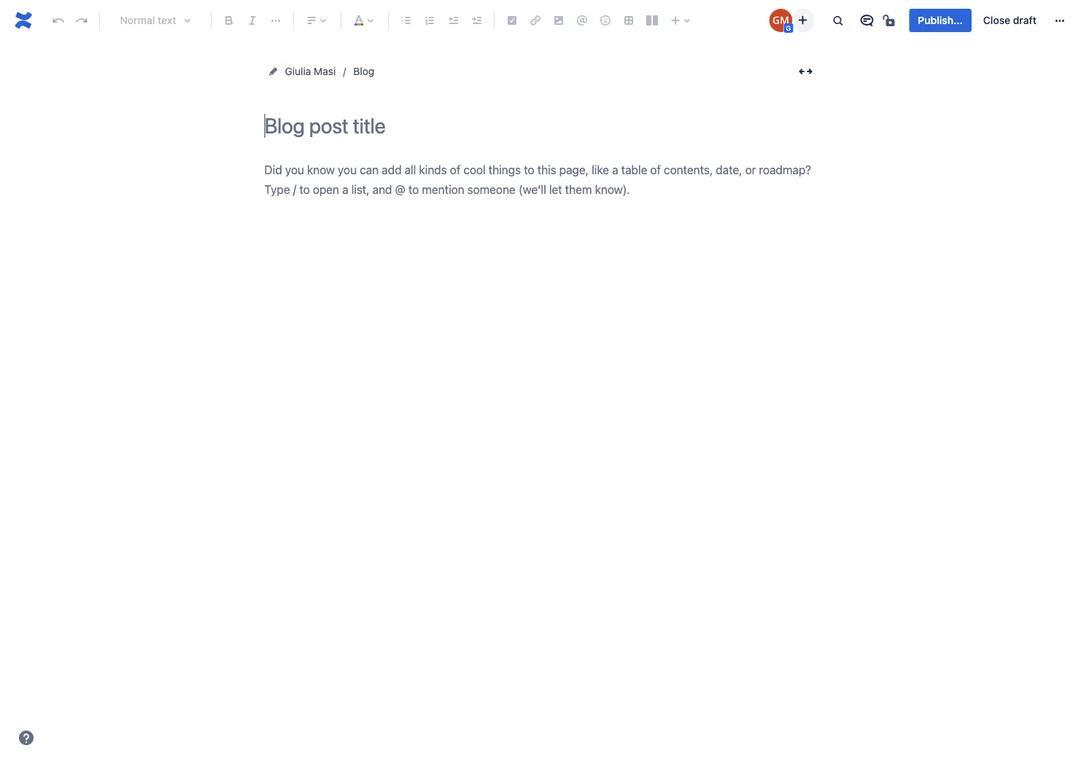 Task type: vqa. For each thing, say whether or not it's contained in the screenshot.
Normal
no



Task type: locate. For each thing, give the bounding box(es) containing it.
table image
[[620, 12, 638, 29]]

confluence image
[[12, 9, 35, 32], [12, 9, 35, 32]]

comment icon image
[[858, 12, 876, 29]]

blog link
[[353, 63, 375, 80]]

undo ⌘z image
[[50, 12, 67, 29]]

find and replace image
[[829, 12, 847, 29]]

giulia masi
[[285, 65, 336, 77]]

close draft button
[[975, 9, 1046, 32]]

publish...
[[918, 14, 963, 26]]

action item image
[[503, 12, 521, 29]]

layouts image
[[644, 12, 661, 29]]

no restrictions image
[[882, 12, 899, 29]]

move this blog image
[[267, 66, 279, 77]]

bullet list ⌘⇧8 image
[[398, 12, 415, 29]]

redo ⌘⇧z image
[[73, 12, 90, 29]]

link image
[[527, 12, 544, 29]]

italic ⌘i image
[[244, 12, 261, 29]]

numbered list ⌘⇧7 image
[[421, 12, 439, 29]]

invite to edit image
[[794, 11, 812, 29]]

bold ⌘b image
[[220, 12, 238, 29]]

blog
[[353, 65, 375, 77]]

giulia masi image
[[769, 9, 793, 32]]

giulia masi link
[[285, 63, 336, 80]]



Task type: describe. For each thing, give the bounding box(es) containing it.
close
[[984, 14, 1011, 26]]

add image, video, or file image
[[550, 12, 568, 29]]

outdent ⇧tab image
[[444, 12, 462, 29]]

close draft
[[984, 14, 1037, 26]]

indent tab image
[[468, 12, 485, 29]]

make page full-width image
[[797, 63, 815, 80]]

more image
[[1051, 12, 1069, 29]]

mention image
[[574, 12, 591, 29]]

emoji image
[[597, 12, 614, 29]]

giulia
[[285, 65, 311, 77]]

publish... button
[[910, 9, 972, 32]]

more formatting image
[[267, 12, 285, 29]]

Main content area, start typing to enter text. text field
[[265, 160, 819, 200]]

help image
[[18, 730, 35, 747]]

Blog post title text field
[[265, 114, 819, 138]]

masi
[[314, 65, 336, 77]]

draft
[[1013, 14, 1037, 26]]



